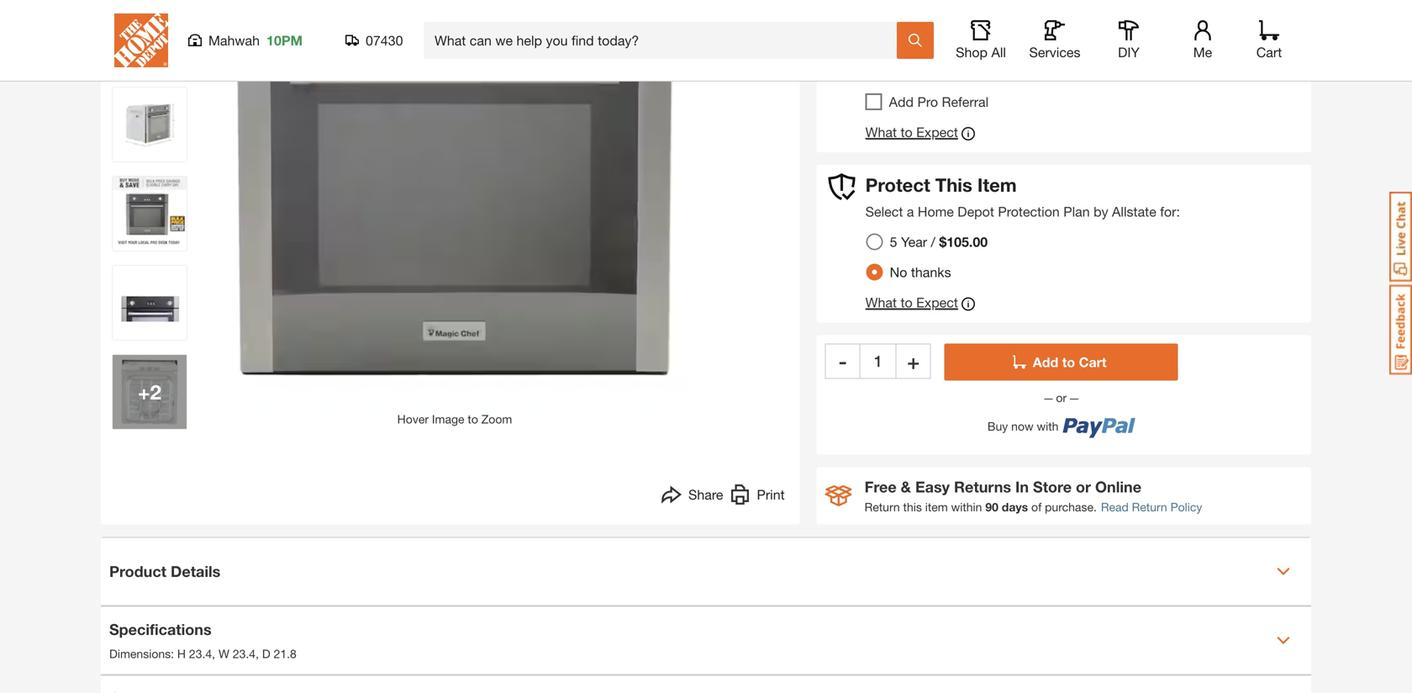 Task type: vqa. For each thing, say whether or not it's contained in the screenshot.
check
no



Task type: locate. For each thing, give the bounding box(es) containing it.
1 vertical spatial cart
[[1080, 354, 1107, 370]]

me button
[[1177, 20, 1230, 61]]

1 caret image from the top
[[1278, 565, 1291, 578]]

diy
[[1119, 44, 1140, 60]]

w
[[219, 647, 230, 661]]

0 vertical spatial add
[[890, 94, 914, 110]]

stainless steel magic chef single electric wall ovens mcswoe24s 40.2 image
[[113, 88, 187, 162]]

to down no
[[901, 295, 913, 310]]

1 vertical spatial +
[[138, 380, 150, 404]]

to down add pro referral in the right of the page
[[901, 124, 913, 140]]

0 horizontal spatial a
[[907, 204, 915, 220]]

cart up buy now with button
[[1080, 354, 1107, 370]]

/
[[931, 234, 936, 250]]

no
[[890, 264, 908, 280]]

what down no
[[866, 295, 897, 310]]

what to expect down pro
[[866, 124, 959, 140]]

need a pro? we can help!
[[866, 34, 1098, 56]]

no thanks
[[890, 264, 952, 280]]

+
[[908, 349, 920, 373], [138, 380, 150, 404]]

pro
[[918, 94, 939, 110]]

,
[[212, 647, 215, 661], [256, 647, 259, 661]]

23.4 right w
[[233, 647, 256, 661]]

1 expect from the top
[[917, 124, 959, 140]]

2 what from the top
[[866, 295, 897, 310]]

this
[[904, 500, 922, 514]]

a left pro?
[[917, 34, 928, 56]]

0 vertical spatial expect
[[917, 124, 959, 140]]

what
[[866, 124, 897, 140], [866, 295, 897, 310]]

what to expect down no thanks
[[866, 295, 959, 310]]

1 horizontal spatial ,
[[256, 647, 259, 661]]

what to expect
[[866, 124, 959, 140], [866, 295, 959, 310]]

to left zoom
[[468, 412, 478, 426]]

select
[[866, 204, 904, 220]]

5
[[890, 234, 898, 250]]

1 vertical spatial what
[[866, 295, 897, 310]]

0 horizontal spatial add
[[890, 94, 914, 110]]

cart right me
[[1257, 44, 1283, 60]]

0 horizontal spatial cart
[[1080, 354, 1107, 370]]

2 return from the left
[[1133, 500, 1168, 514]]

details
[[171, 562, 221, 580]]

zoom
[[482, 412, 512, 426]]

stainless steel magic chef single electric wall ovens mcswoe24s a0.3 image
[[113, 177, 187, 251]]

90
[[986, 500, 999, 514]]

a left home
[[907, 204, 915, 220]]

for:
[[1161, 204, 1181, 220]]

cart
[[1257, 44, 1283, 60], [1080, 354, 1107, 370]]

0 horizontal spatial +
[[138, 380, 150, 404]]

by
[[1094, 204, 1109, 220]]

of
[[1032, 500, 1042, 514]]

in
[[1016, 478, 1029, 496]]

1 what from the top
[[866, 124, 897, 140]]

0 vertical spatial what to expect
[[866, 124, 959, 140]]

option group
[[860, 227, 1002, 287]]

now
[[1012, 419, 1034, 433]]

1 horizontal spatial or
[[1077, 478, 1092, 496]]

0 vertical spatial +
[[908, 349, 920, 373]]

add left pro
[[890, 94, 914, 110]]

or
[[1053, 391, 1071, 405], [1077, 478, 1092, 496]]

add up buy now with button
[[1033, 354, 1059, 370]]

stainless steel magic chef single electric wall ovens mcswoe24s 66.5 image
[[113, 355, 187, 429]]

1 horizontal spatial cart
[[1257, 44, 1283, 60]]

cart inside 'link'
[[1257, 44, 1283, 60]]

1 what to expect from the top
[[866, 124, 959, 140]]

return
[[865, 500, 900, 514], [1133, 500, 1168, 514]]

, left d
[[256, 647, 259, 661]]

+ inside button
[[908, 349, 920, 373]]

stainless steel magic chef single electric wall ovens mcswoe24s e1.1 image
[[113, 0, 187, 72]]

23.4 right h
[[189, 647, 212, 661]]

2 , from the left
[[256, 647, 259, 661]]

+ for +
[[908, 349, 920, 373]]

1 vertical spatial what to expect button
[[866, 294, 976, 314]]

1 vertical spatial what to expect
[[866, 295, 959, 310]]

1 vertical spatial expect
[[917, 295, 959, 310]]

live chat image
[[1390, 192, 1413, 282]]

- button
[[826, 344, 861, 379]]

2
[[150, 380, 161, 404]]

help!
[[1052, 34, 1098, 56]]

1 horizontal spatial return
[[1133, 500, 1168, 514]]

to
[[901, 124, 913, 140], [901, 295, 913, 310], [1063, 354, 1076, 370], [468, 412, 478, 426]]

pro?
[[933, 34, 974, 56]]

0 vertical spatial what
[[866, 124, 897, 140]]

what up protect
[[866, 124, 897, 140]]

1 vertical spatial caret image
[[1278, 634, 1291, 647]]

expect down add pro referral in the right of the page
[[917, 124, 959, 140]]

return down free at the right
[[865, 500, 900, 514]]

a
[[917, 34, 928, 56], [907, 204, 915, 220]]

1 return from the left
[[865, 500, 900, 514]]

0 vertical spatial a
[[917, 34, 928, 56]]

within
[[952, 500, 983, 514]]

what to expect button down pro
[[866, 124, 976, 144]]

1 horizontal spatial 23.4
[[233, 647, 256, 661]]

0 vertical spatial or
[[1053, 391, 1071, 405]]

expect down the thanks
[[917, 295, 959, 310]]

add
[[890, 94, 914, 110], [1033, 354, 1059, 370]]

return right "read"
[[1133, 500, 1168, 514]]

to inside add to cart button
[[1063, 354, 1076, 370]]

or up buy now with button
[[1053, 391, 1071, 405]]

1 vertical spatial or
[[1077, 478, 1092, 496]]

purchase.
[[1046, 500, 1097, 514]]

0 horizontal spatial return
[[865, 500, 900, 514]]

1 vertical spatial a
[[907, 204, 915, 220]]

23.4
[[189, 647, 212, 661], [233, 647, 256, 661]]

1 vertical spatial add
[[1033, 354, 1059, 370]]

1 horizontal spatial add
[[1033, 354, 1059, 370]]

, left w
[[212, 647, 215, 661]]

0 horizontal spatial ,
[[212, 647, 215, 661]]

or up purchase.
[[1077, 478, 1092, 496]]

2 23.4 from the left
[[233, 647, 256, 661]]

icon image
[[826, 485, 853, 506]]

mahwah 10pm
[[209, 32, 303, 48]]

add for add pro referral
[[890, 94, 914, 110]]

caret image
[[1278, 565, 1291, 578], [1278, 634, 1291, 647]]

0 vertical spatial cart
[[1257, 44, 1283, 60]]

0 horizontal spatial 23.4
[[189, 647, 212, 661]]

specifications
[[109, 620, 212, 638]]

shop
[[956, 44, 988, 60]]

referral
[[942, 94, 989, 110]]

shop all
[[956, 44, 1007, 60]]

add inside add to cart button
[[1033, 354, 1059, 370]]

thanks
[[912, 264, 952, 280]]

0 horizontal spatial or
[[1053, 391, 1071, 405]]

0 vertical spatial caret image
[[1278, 565, 1291, 578]]

expect
[[917, 124, 959, 140], [917, 295, 959, 310]]

easy
[[916, 478, 950, 496]]

services
[[1030, 44, 1081, 60]]

2 caret image from the top
[[1278, 634, 1291, 647]]

hover image to zoom
[[398, 412, 512, 426]]

None field
[[861, 344, 896, 379]]

depot
[[958, 204, 995, 220]]

option group containing 5 year /
[[860, 227, 1002, 287]]

h
[[177, 647, 186, 661]]

what to expect button down no thanks
[[866, 294, 976, 314]]

0 vertical spatial what to expect button
[[866, 124, 976, 144]]

read return policy link
[[1102, 498, 1203, 516]]

to up buy now with button
[[1063, 354, 1076, 370]]

online
[[1096, 478, 1142, 496]]

1 horizontal spatial +
[[908, 349, 920, 373]]

what to expect button
[[866, 124, 976, 144], [866, 294, 976, 314]]



Task type: describe. For each thing, give the bounding box(es) containing it.
buy now with
[[988, 419, 1059, 433]]

print button
[[730, 485, 785, 509]]

product details button
[[101, 538, 1312, 605]]

diy button
[[1103, 20, 1156, 61]]

cart inside button
[[1080, 354, 1107, 370]]

hover image to zoom button
[[203, 0, 707, 428]]

protect this item select a home depot protection plan by allstate for:
[[866, 174, 1181, 220]]

free & easy returns in store or online return this item within 90 days of purchase. read return policy
[[865, 478, 1203, 514]]

protection
[[999, 204, 1060, 220]]

shop all button
[[955, 20, 1008, 61]]

1 what to expect button from the top
[[866, 124, 976, 144]]

dimensions:
[[109, 647, 174, 661]]

add to cart button
[[945, 344, 1179, 381]]

+ button
[[896, 344, 932, 379]]

me
[[1194, 44, 1213, 60]]

add pro referral
[[890, 94, 989, 110]]

policy
[[1171, 500, 1203, 514]]

buy
[[988, 419, 1009, 433]]

What can we help you find today? search field
[[435, 23, 897, 58]]

print
[[757, 487, 785, 503]]

-
[[839, 349, 847, 373]]

protect
[[866, 174, 931, 196]]

mahwah
[[209, 32, 260, 48]]

1 horizontal spatial a
[[917, 34, 928, 56]]

product details
[[109, 562, 221, 580]]

to inside hover image to zoom button
[[468, 412, 478, 426]]

free
[[865, 478, 897, 496]]

the home depot logo image
[[114, 13, 168, 67]]

services button
[[1029, 20, 1082, 61]]

+ 2
[[138, 380, 161, 404]]

what for first what to expect button
[[866, 124, 897, 140]]

or inside free & easy returns in store or online return this item within 90 days of purchase. read return policy
[[1077, 478, 1092, 496]]

can
[[1012, 34, 1047, 56]]

need
[[866, 34, 912, 56]]

a inside protect this item select a home depot protection plan by allstate for:
[[907, 204, 915, 220]]

add for add to cart
[[1033, 354, 1059, 370]]

what for 2nd what to expect button from the top of the page
[[866, 295, 897, 310]]

returns
[[955, 478, 1012, 496]]

10pm
[[267, 32, 303, 48]]

share
[[689, 487, 724, 503]]

&
[[901, 478, 912, 496]]

stainless steel magic chef single electric wall ovens mcswoe24s 1d.4 image
[[113, 266, 187, 340]]

$105.00
[[940, 234, 988, 250]]

item
[[978, 174, 1017, 196]]

feedback link image
[[1390, 284, 1413, 375]]

read
[[1102, 500, 1129, 514]]

07430 button
[[346, 32, 404, 49]]

all
[[992, 44, 1007, 60]]

hover
[[398, 412, 429, 426]]

buy now with button
[[945, 406, 1179, 438]]

with
[[1037, 419, 1059, 433]]

07430
[[366, 32, 403, 48]]

plan
[[1064, 204, 1091, 220]]

specifications dimensions: h 23.4 , w 23.4 , d 21.8
[[109, 620, 297, 661]]

product
[[109, 562, 167, 580]]

allstate
[[1113, 204, 1157, 220]]

1 , from the left
[[212, 647, 215, 661]]

year
[[902, 234, 928, 250]]

+ for + 2
[[138, 380, 150, 404]]

home
[[918, 204, 954, 220]]

2 what to expect from the top
[[866, 295, 959, 310]]

days
[[1002, 500, 1029, 514]]

cart link
[[1251, 20, 1288, 61]]

2 what to expect button from the top
[[866, 294, 976, 314]]

we
[[979, 34, 1006, 56]]

1 23.4 from the left
[[189, 647, 212, 661]]

caret image inside product details button
[[1278, 565, 1291, 578]]

store
[[1034, 478, 1072, 496]]

share button
[[662, 485, 724, 509]]

d
[[262, 647, 271, 661]]

this
[[936, 174, 973, 196]]

2 expect from the top
[[917, 295, 959, 310]]

21.8
[[274, 647, 297, 661]]

add to cart
[[1033, 354, 1107, 370]]

image
[[432, 412, 465, 426]]

item
[[926, 500, 948, 514]]

5 year / $105.00
[[890, 234, 988, 250]]



